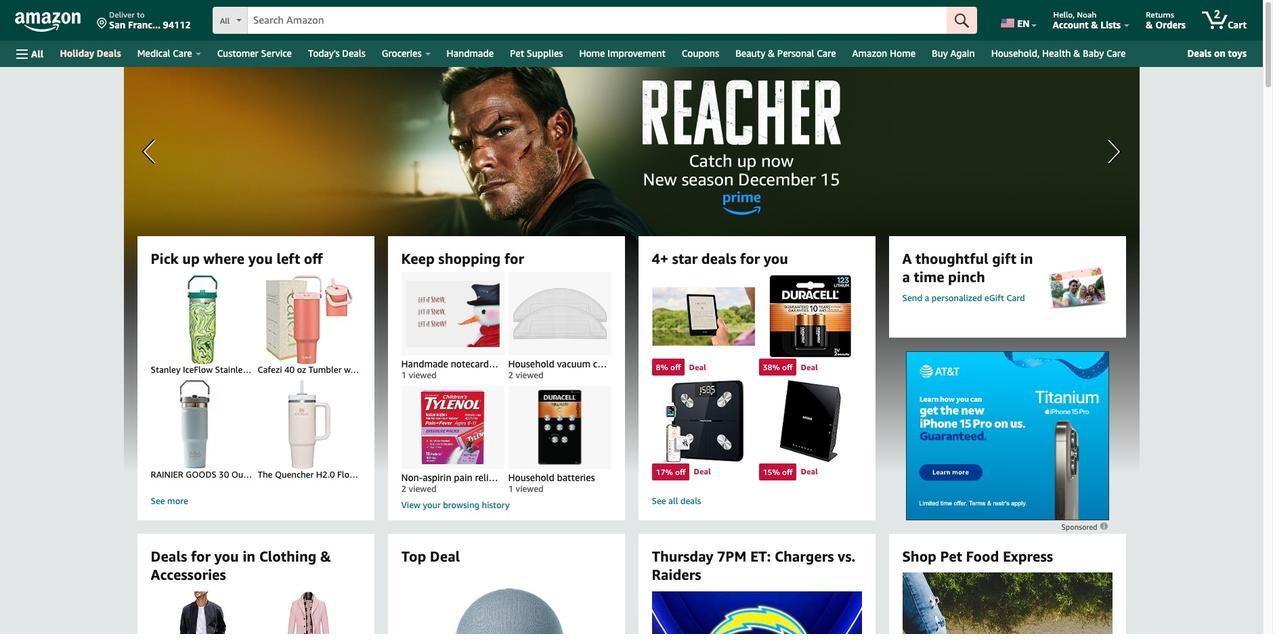Task type: describe. For each thing, give the bounding box(es) containing it.
household batteries 1 viewed
[[508, 472, 595, 495]]

echo smart speakers image
[[401, 588, 611, 635]]

pet supplies link
[[502, 44, 571, 63]]

off for 15% off
[[782, 467, 793, 478]]

sponsored
[[1062, 523, 1100, 532]]

hello, noah
[[1054, 9, 1097, 20]]

clothing
[[259, 549, 317, 566]]

beauty
[[736, 47, 766, 59]]

the quencher h2.0 flo… link
[[256, 378, 361, 481]]

cafezi 40 oz tumbler with handle and straw, vacuum insulated tumblers with flip straw and top handle, reusable insulated... image
[[258, 275, 361, 365]]

more
[[167, 496, 188, 507]]

cafezi 40 oz tumbler w…
[[258, 365, 359, 375]]

accessories
[[151, 567, 226, 584]]

leave feedback on sponsored ad element
[[1062, 523, 1109, 532]]

cart
[[1228, 19, 1247, 30]]

again
[[951, 47, 975, 59]]

all inside all button
[[31, 48, 44, 59]]

deal for 38% off
[[801, 362, 818, 372]]

household, health & baby care
[[992, 47, 1126, 59]]

see more link
[[151, 496, 361, 507]]

15% off
[[763, 467, 793, 478]]

in for gift
[[1021, 251, 1034, 268]]

home improvement link
[[571, 44, 674, 63]]

holiday gift cards image
[[1043, 252, 1113, 322]]

non-aspirin pain reli… 2 viewed
[[401, 472, 498, 495]]

c…
[[593, 359, 607, 370]]

deliver
[[109, 9, 135, 20]]

chargers
[[775, 549, 834, 566]]

let it snow christmas cards | traditional theme | 12 fine art cards on luxury thick smooth paper | custom envelopes | handmad image
[[405, 277, 500, 352]]

deal for 15% off
[[801, 467, 818, 477]]

1 care from the left
[[173, 47, 192, 59]]

groceries
[[382, 47, 422, 59]]

card
[[1007, 292, 1025, 303]]

gift
[[993, 251, 1017, 268]]

buy again
[[932, 47, 975, 59]]

top
[[401, 549, 426, 566]]

none submit inside all search box
[[947, 7, 978, 34]]

40
[[284, 365, 295, 375]]

viewed inside handmade notecard… 1 viewed
[[409, 370, 437, 381]]

account & lists
[[1053, 19, 1121, 30]]

15%
[[763, 467, 780, 478]]

deal for 8% off
[[689, 362, 706, 372]]

1 for handmade notecard…
[[401, 370, 407, 381]]

2 home from the left
[[890, 47, 916, 59]]

tylenol children's dissolve packs, wild berry, 18 count image
[[421, 390, 485, 466]]

8%
[[656, 363, 669, 373]]

see all deals
[[652, 496, 701, 507]]

& for account
[[1092, 19, 1099, 30]]

duracell cr2032 3v lithium battery, child safety features, 8 count pack, lithium coin battery for key fob, car remote, glucos image
[[538, 390, 582, 466]]

pinch
[[948, 269, 986, 286]]

rainier goods 30 ounce double wall vacuum stainless steel insulated tumbler with flip straw (30 ounce, mist blue) image
[[151, 380, 254, 470]]

vacuum
[[557, 359, 591, 370]]

1 for household batteries
[[508, 484, 514, 495]]

38%
[[763, 363, 780, 373]]

rainier goods 30 ou… link
[[151, 378, 256, 481]]

where
[[203, 251, 245, 268]]

time
[[914, 269, 945, 286]]

medical
[[137, 47, 170, 59]]

deals right today's
[[342, 47, 366, 59]]

deals down san
[[97, 47, 121, 59]]

a
[[903, 251, 912, 268]]

deal right top
[[430, 549, 460, 566]]

all inside all search box
[[220, 16, 230, 26]]

san
[[109, 19, 126, 30]]

household, health & baby care link
[[983, 44, 1134, 63]]

deal for 17% off
[[694, 467, 711, 477]]

deals left 'on'
[[1188, 47, 1212, 59]]

send a personalized egift card link
[[903, 292, 1043, 304]]

handmade for handmade
[[447, 47, 494, 59]]

health
[[1043, 47, 1071, 59]]

service
[[261, 47, 292, 59]]

1 home from the left
[[579, 47, 605, 59]]

holiday
[[60, 47, 94, 59]]

& for beauty
[[768, 47, 775, 59]]

amazon image
[[15, 12, 81, 33]]

main content containing pick up where you left off
[[0, 67, 1263, 635]]

94112‌
[[163, 19, 191, 30]]

All search field
[[212, 7, 978, 35]]

keep
[[401, 251, 435, 268]]

sponsored link
[[1062, 522, 1109, 532]]

household vacuum c… 2 viewed
[[508, 359, 607, 381]]

4+ star deals for you
[[652, 251, 788, 268]]

rainier
[[151, 470, 183, 480]]

& left baby
[[1074, 47, 1081, 59]]

orders
[[1156, 19, 1186, 30]]

browsing
[[443, 500, 480, 511]]

deals for all
[[681, 496, 701, 507]]

off right left
[[304, 251, 323, 268]]

household,
[[992, 47, 1040, 59]]

beauty & personal care
[[736, 47, 836, 59]]

4+
[[652, 251, 669, 268]]

& inside deals for you in clothing & accessories
[[320, 549, 331, 566]]

Search Amazon text field
[[248, 7, 947, 33]]

customer service link
[[209, 44, 300, 63]]

today's deals link
[[300, 44, 374, 63]]

on
[[1215, 47, 1226, 59]]

see more
[[151, 496, 188, 507]]

the quencher h2.0 flowstate tumbler | 30 oz rose quartz image
[[258, 380, 361, 470]]

flo…
[[337, 470, 358, 480]]

medical care
[[137, 47, 192, 59]]

aspirin
[[423, 472, 452, 484]]

returns & orders
[[1146, 9, 1186, 30]]

thursday
[[652, 549, 714, 566]]

handmade link
[[439, 44, 502, 63]]

8% off
[[656, 363, 681, 373]]

kindle paperwhite (16 gb) – now with a 6.8" display and adjustable warm light – without lockscreen ads – black image
[[652, 275, 755, 358]]

iceflow
[[183, 365, 213, 375]]

view your browsing history link
[[401, 499, 611, 512]]

household for household batteries
[[508, 472, 555, 484]]

buy again link
[[924, 44, 983, 63]]

3 care from the left
[[1107, 47, 1126, 59]]

handmade for handmade notecard… 1 viewed
[[401, 359, 448, 370]]



Task type: locate. For each thing, give the bounding box(es) containing it.
off right 17%
[[675, 467, 686, 478]]

see all deals link
[[652, 496, 862, 507]]

oz
[[297, 365, 306, 375]]

improvement
[[608, 47, 666, 59]]

2 left cart
[[1215, 7, 1221, 21]]

care
[[173, 47, 192, 59], [817, 47, 836, 59], [1107, 47, 1126, 59]]

viewed
[[409, 370, 437, 381], [516, 370, 544, 381], [409, 484, 437, 495], [516, 484, 544, 495]]

beauty & personal care link
[[728, 44, 844, 63]]

2 horizontal spatial you
[[764, 251, 788, 268]]

et:
[[751, 549, 771, 566]]

0 vertical spatial 2
[[1215, 7, 1221, 21]]

off for 38% off
[[782, 363, 793, 373]]

deals inside deals for you in clothing & accessories
[[151, 549, 187, 566]]

1 horizontal spatial pet
[[941, 549, 963, 566]]

0 horizontal spatial in
[[243, 549, 256, 566]]

1 vertical spatial 1
[[508, 484, 514, 495]]

viewed left vacuum
[[516, 370, 544, 381]]

& right clothing
[[320, 549, 331, 566]]

left
[[277, 251, 300, 268]]

2 inside "navigation" navigation
[[1215, 7, 1221, 21]]

h2.0
[[316, 470, 335, 480]]

0 horizontal spatial all
[[31, 48, 44, 59]]

deals right the star
[[702, 251, 737, 268]]

amazon home link
[[844, 44, 924, 63]]

coofandy pink trench coat men's winter coat men's top coat slim fit coat woolen coats for men business coats pink s image
[[258, 592, 361, 635]]

roborock mop cloth for s8+&s8&s7&s7+&s7 maxv&s7 maxv plus&s7 maxv ultra robot vacuum(2 pcs) image
[[512, 277, 607, 352]]

care right the medical
[[173, 47, 192, 59]]

household left vacuum
[[508, 359, 555, 370]]

deliver to san franc... 94112‌
[[109, 9, 191, 30]]

2 up view
[[401, 484, 407, 495]]

see for 4+ star deals for you
[[652, 496, 666, 507]]

for right shopping
[[505, 251, 524, 268]]

handmade
[[447, 47, 494, 59], [401, 359, 448, 370]]

shop
[[903, 549, 937, 566]]

the new season of the amazon original series reacher debuts on december 15. watch the trailer and catch up on the first season now with prime on prime video. image
[[124, 67, 1140, 474]]

2 household from the top
[[508, 472, 555, 484]]

home right the amazon on the top right of the page
[[890, 47, 916, 59]]

you inside deals for you in clothing & accessories
[[214, 549, 239, 566]]

deals for star
[[702, 251, 737, 268]]

off right 38%
[[782, 363, 793, 373]]

deal
[[689, 362, 706, 372], [801, 362, 818, 372], [694, 467, 711, 477], [801, 467, 818, 477], [430, 549, 460, 566]]

cafezi 40 oz tumbler w… link
[[256, 275, 361, 378]]

2 horizontal spatial 2
[[1215, 7, 1221, 21]]

a right send at the right
[[925, 292, 930, 303]]

etekcity scale for body weight, smart bathroom digital weighing machine for fat muscle bmi, accurate bluetooth electronic body composition monitors for people's health home use, 400lb image
[[652, 380, 755, 463]]

in left clothing
[[243, 549, 256, 566]]

coupons
[[682, 47, 720, 59]]

deal right 15% off
[[801, 467, 818, 477]]

pick up where you left off
[[151, 251, 323, 268]]

in inside deals for you in clothing & accessories
[[243, 549, 256, 566]]

1 horizontal spatial care
[[817, 47, 836, 59]]

1 household from the top
[[508, 359, 555, 370]]

1 right w… at the left
[[401, 370, 407, 381]]

handmade inside handmade notecard… 1 viewed
[[401, 359, 448, 370]]

pet inside "navigation" navigation
[[510, 47, 524, 59]]

in right the gift
[[1021, 251, 1034, 268]]

38% off
[[763, 363, 793, 373]]

home
[[579, 47, 605, 59], [890, 47, 916, 59]]

care right baby
[[1107, 47, 1126, 59]]

& left "orders"
[[1146, 19, 1153, 30]]

amazon
[[853, 47, 888, 59]]

all down amazon image
[[31, 48, 44, 59]]

off for 17% off
[[675, 467, 686, 478]]

1 inside household batteries 1 viewed
[[508, 484, 514, 495]]

in
[[1021, 251, 1034, 268], [243, 549, 256, 566]]

1 horizontal spatial see
[[652, 496, 666, 507]]

7pm
[[717, 549, 747, 566]]

shop pet food express
[[903, 549, 1054, 566]]

off for 8% off
[[671, 363, 681, 373]]

1 vertical spatial pet
[[941, 549, 963, 566]]

you up accessories
[[214, 549, 239, 566]]

a down a
[[903, 269, 910, 286]]

returns
[[1146, 9, 1175, 20]]

star
[[672, 251, 698, 268]]

personal
[[778, 47, 815, 59]]

2 see from the left
[[652, 496, 666, 507]]

the
[[258, 470, 273, 480]]

17% off
[[656, 467, 686, 478]]

buy
[[932, 47, 948, 59]]

viewed up your
[[409, 484, 437, 495]]

stanley iceflow stainless steel tumbler with straw, vacuum insulated water bottle for home, office or car, reusable cup... image
[[151, 275, 254, 365]]

handmade left notecard…
[[401, 359, 448, 370]]

viewed inside non-aspirin pain reli… 2 viewed
[[409, 484, 437, 495]]

0 horizontal spatial 2
[[401, 484, 407, 495]]

0 horizontal spatial for
[[191, 549, 211, 566]]

groceries link
[[374, 44, 439, 63]]

& left lists
[[1092, 19, 1099, 30]]

viewed up view your browsing history link
[[516, 484, 544, 495]]

1 vertical spatial household
[[508, 472, 555, 484]]

& inside returns & orders
[[1146, 19, 1153, 30]]

netgear cable modem router combo dual band c6250 - compatible with all cable providers including xfinity by comcast, spectrum, cox | for cable plans up to 300 mbps | ac1600 wi-fi speed | docsis 3.0 image
[[759, 380, 862, 463]]

for right the star
[[740, 251, 760, 268]]

0 horizontal spatial 1
[[401, 370, 407, 381]]

cafezi
[[258, 365, 282, 375]]

1 horizontal spatial a
[[925, 292, 930, 303]]

account
[[1053, 19, 1089, 30]]

for up accessories
[[191, 549, 211, 566]]

1 horizontal spatial 1
[[508, 484, 514, 495]]

2 vertical spatial 2
[[401, 484, 407, 495]]

30
[[219, 470, 229, 480]]

non-
[[401, 472, 423, 484]]

off right 15%
[[782, 467, 793, 478]]

0 vertical spatial all
[[220, 16, 230, 26]]

None submit
[[947, 7, 978, 34]]

thoughtful
[[916, 251, 989, 268]]

household
[[508, 359, 555, 370], [508, 472, 555, 484]]

for inside deals for you in clothing & accessories
[[191, 549, 211, 566]]

& right beauty
[[768, 47, 775, 59]]

en link
[[993, 3, 1043, 37]]

1 see from the left
[[151, 496, 165, 507]]

you left left
[[248, 251, 273, 268]]

all
[[220, 16, 230, 26], [31, 48, 44, 59]]

hello,
[[1054, 9, 1075, 20]]

view your browsing history
[[401, 500, 510, 511]]

1 horizontal spatial in
[[1021, 251, 1034, 268]]

holiday deals link
[[52, 44, 129, 63]]

2 horizontal spatial for
[[740, 251, 760, 268]]

customer service
[[217, 47, 292, 59]]

vs.
[[838, 549, 856, 566]]

1 horizontal spatial you
[[248, 251, 273, 268]]

0 horizontal spatial you
[[214, 549, 239, 566]]

you up duracell cr123a 3v lithium battery, 2 count pack, 123 3 volt high power lithium battery, long-lasting for home safety and security devices, high-intensity flashlights, and home image
[[764, 251, 788, 268]]

pet inside 'main content'
[[941, 549, 963, 566]]

shopping
[[439, 251, 501, 268]]

see left all
[[652, 496, 666, 507]]

raiders
[[652, 567, 702, 584]]

coofandy men's casual bomber jacket vintage zip-up faux suede varsity jackets image
[[151, 592, 254, 635]]

pet left supplies
[[510, 47, 524, 59]]

coupons link
[[674, 44, 728, 63]]

0 horizontal spatial see
[[151, 496, 165, 507]]

0 vertical spatial handmade
[[447, 47, 494, 59]]

1 vertical spatial handmade
[[401, 359, 448, 370]]

& for returns
[[1146, 19, 1153, 30]]

deals right all
[[681, 496, 701, 507]]

0 vertical spatial a
[[903, 269, 910, 286]]

quencher
[[275, 470, 314, 480]]

0 vertical spatial in
[[1021, 251, 1034, 268]]

household for household vacuum c…
[[508, 359, 555, 370]]

1 horizontal spatial home
[[890, 47, 916, 59]]

viewed left notecard…
[[409, 370, 437, 381]]

reli…
[[475, 472, 498, 484]]

all button
[[10, 41, 50, 67]]

goods
[[186, 470, 217, 480]]

in for you
[[243, 549, 256, 566]]

all up customer at left
[[220, 16, 230, 26]]

handmade notecard… 1 viewed
[[401, 359, 499, 381]]

pain
[[454, 472, 473, 484]]

deals on toys link
[[1182, 45, 1253, 62]]

1 horizontal spatial all
[[220, 16, 230, 26]]

toys
[[1229, 47, 1247, 59]]

handmade right groceries link
[[447, 47, 494, 59]]

send
[[903, 292, 923, 303]]

pet left "food"
[[941, 549, 963, 566]]

2 horizontal spatial care
[[1107, 47, 1126, 59]]

tumbler
[[309, 365, 342, 375]]

your
[[423, 500, 441, 511]]

2 care from the left
[[817, 47, 836, 59]]

2 right notecard…
[[508, 370, 514, 381]]

2 inside household vacuum c… 2 viewed
[[508, 370, 514, 381]]

amazon home
[[853, 47, 916, 59]]

viewed inside household batteries 1 viewed
[[516, 484, 544, 495]]

off right 8%
[[671, 363, 681, 373]]

1 horizontal spatial 2
[[508, 370, 514, 381]]

today's
[[308, 47, 340, 59]]

1 up view your browsing history link
[[508, 484, 514, 495]]

deal right 8% off
[[689, 362, 706, 372]]

see inside 'link'
[[652, 496, 666, 507]]

0 vertical spatial pet
[[510, 47, 524, 59]]

2 inside non-aspirin pain reli… 2 viewed
[[401, 484, 407, 495]]

deal right 17% off
[[694, 467, 711, 477]]

stanley iceflow stainle…
[[151, 365, 252, 375]]

0 vertical spatial household
[[508, 359, 555, 370]]

deals
[[702, 251, 737, 268], [681, 496, 701, 507]]

1 vertical spatial all
[[31, 48, 44, 59]]

baby
[[1083, 47, 1104, 59]]

see for pick up where you left off
[[151, 496, 165, 507]]

viewed inside household vacuum c… 2 viewed
[[516, 370, 544, 381]]

handmade inside "navigation" navigation
[[447, 47, 494, 59]]

food
[[966, 549, 1000, 566]]

personalized
[[932, 292, 983, 303]]

deals inside 'link'
[[681, 496, 701, 507]]

holiday deals
[[60, 47, 121, 59]]

1 vertical spatial in
[[243, 549, 256, 566]]

duracell cr123a 3v lithium battery, 2 count pack, 123 3 volt high power lithium battery, long-lasting for home safety and security devices, high-intensity flashlights, and home image
[[759, 275, 862, 358]]

top deal
[[401, 549, 460, 566]]

history
[[482, 500, 510, 511]]

household inside household vacuum c… 2 viewed
[[508, 359, 555, 370]]

0 horizontal spatial care
[[173, 47, 192, 59]]

deals up accessories
[[151, 549, 187, 566]]

1 inside handmade notecard… 1 viewed
[[401, 370, 407, 381]]

0 vertical spatial deals
[[702, 251, 737, 268]]

0 vertical spatial 1
[[401, 370, 407, 381]]

1 horizontal spatial for
[[505, 251, 524, 268]]

see left more
[[151, 496, 165, 507]]

0 horizontal spatial pet
[[510, 47, 524, 59]]

1 vertical spatial 2
[[508, 370, 514, 381]]

noah
[[1077, 9, 1097, 20]]

0 horizontal spatial home
[[579, 47, 605, 59]]

deal right 38% off
[[801, 362, 818, 372]]

pet supplies
[[510, 47, 563, 59]]

0 horizontal spatial a
[[903, 269, 910, 286]]

off
[[304, 251, 323, 268], [671, 363, 681, 373], [782, 363, 793, 373], [675, 467, 686, 478], [782, 467, 793, 478]]

navigation navigation
[[0, 0, 1263, 67]]

care right personal
[[817, 47, 836, 59]]

household inside household batteries 1 viewed
[[508, 472, 555, 484]]

17%
[[656, 467, 673, 478]]

in inside a thoughtful gift in a time pinch send a personalized egift card
[[1021, 251, 1034, 268]]

1 vertical spatial a
[[925, 292, 930, 303]]

main content
[[0, 67, 1263, 635]]

1 vertical spatial deals
[[681, 496, 701, 507]]

household up view your browsing history link
[[508, 472, 555, 484]]

home down all search box
[[579, 47, 605, 59]]

deals for you in clothing & accessories
[[151, 549, 331, 584]]



Task type: vqa. For each thing, say whether or not it's contained in the screenshot.
AirPods Accessories LINK
no



